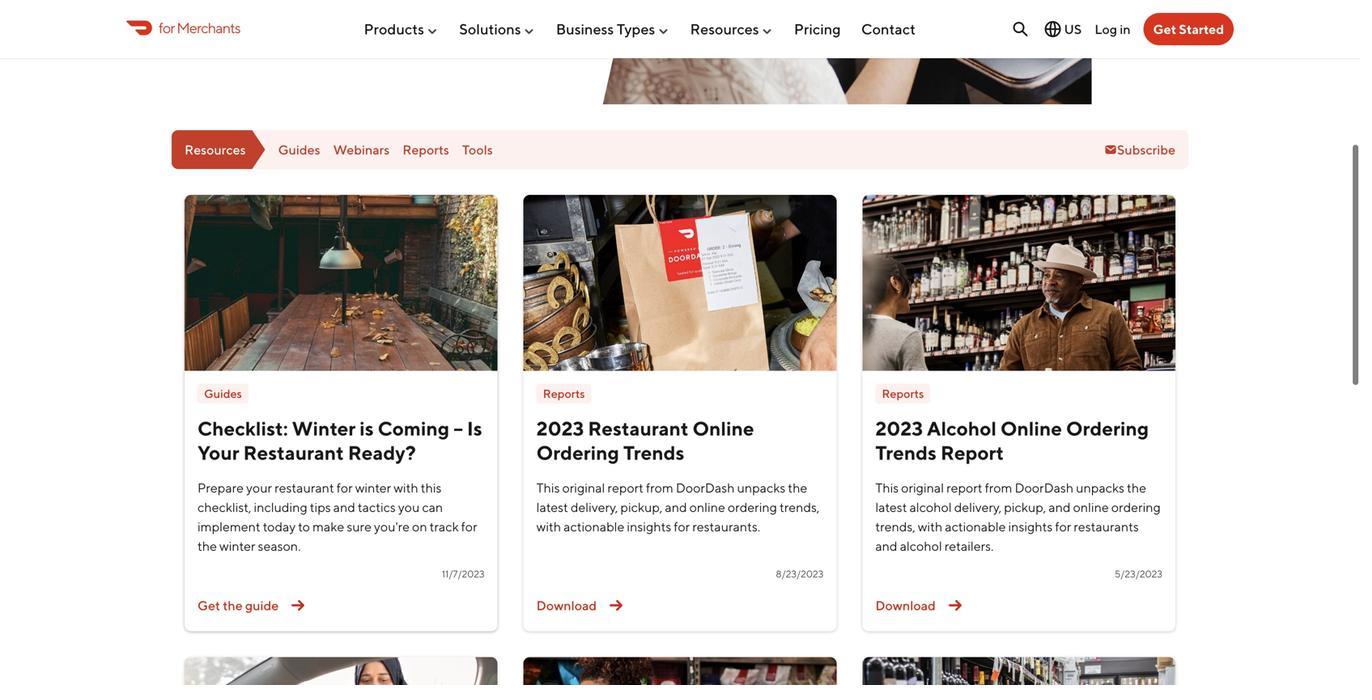 Task type: locate. For each thing, give the bounding box(es) containing it.
report inside this original report from doordash unpacks the latest delivery, pickup, and online ordering trends, with actionable insights for restaurants.
[[608, 481, 644, 496]]

for merchants
[[159, 19, 240, 36]]

1 vertical spatial ordering
[[537, 442, 619, 465]]

2 pickup, from the left
[[1004, 500, 1046, 515]]

doordash inside this original report from doordash unpacks the latest delivery, pickup, and online ordering trends, with actionable insights for restaurants.
[[676, 481, 735, 496]]

this original report from doordash unpacks the latest delivery, pickup, and online ordering trends, with actionable insights for restaurants.
[[537, 481, 820, 535]]

1 online from the left
[[693, 417, 754, 440]]

1 horizontal spatial ordering
[[1066, 417, 1149, 440]]

arrow right image
[[285, 593, 311, 619], [603, 593, 629, 619]]

1 arrow right image from the left
[[285, 593, 311, 619]]

ordering inside the 2023 alcohol online ordering trends report
[[1066, 417, 1149, 440]]

2 actionable from the left
[[945, 519, 1006, 535]]

1 online from the left
[[690, 500, 725, 515]]

online inside this original report from doordash unpacks the latest alcohol delivery, pickup, and online ordering trends, with actionable insights for restaurants and alcohol retailers.
[[1073, 500, 1109, 515]]

0 horizontal spatial restaurant
[[243, 442, 344, 465]]

coming
[[378, 417, 450, 440]]

1 horizontal spatial get
[[1154, 21, 1177, 37]]

doordash
[[676, 481, 735, 496], [1015, 481, 1074, 496]]

and
[[333, 500, 355, 515], [665, 500, 687, 515], [1049, 500, 1071, 515], [876, 539, 898, 554]]

guides link
[[278, 142, 320, 157], [198, 384, 248, 404]]

0 horizontal spatial from
[[646, 481, 674, 496]]

trends,
[[780, 500, 820, 515], [876, 519, 916, 535]]

11/7/2023
[[442, 569, 485, 580]]

tools link
[[462, 142, 493, 157]]

2023
[[537, 417, 584, 440], [876, 417, 923, 440]]

online up restaurants
[[1073, 500, 1109, 515]]

and inside prepare your restaurant for winter with this checklist, including tips and tactics you can implement today to make sure you're on track for the winter season.
[[333, 500, 355, 515]]

1 horizontal spatial with
[[537, 519, 561, 535]]

0 horizontal spatial with
[[394, 481, 418, 496]]

1 horizontal spatial latest
[[876, 500, 907, 515]]

1 vertical spatial alcohol
[[900, 539, 942, 554]]

reports link
[[403, 142, 449, 157], [537, 384, 592, 404], [876, 384, 931, 404]]

from down 2023 restaurant online ordering trends
[[646, 481, 674, 496]]

0 vertical spatial restaurant
[[588, 417, 689, 440]]

the inside prepare your restaurant for winter with this checklist, including tips and tactics you can implement today to make sure you're on track for the winter season.
[[198, 539, 217, 554]]

your
[[246, 481, 272, 496]]

you
[[398, 500, 420, 515]]

1 unpacks from the left
[[737, 481, 786, 496]]

restaurant
[[588, 417, 689, 440], [243, 442, 344, 465]]

0 vertical spatial resources
[[690, 20, 759, 38]]

original down 2023 restaurant online ordering trends
[[562, 481, 605, 496]]

0 horizontal spatial 2023
[[537, 417, 584, 440]]

resources
[[690, 20, 759, 38], [185, 142, 246, 157]]

solutions link
[[459, 14, 536, 44]]

report inside this original report from doordash unpacks the latest alcohol delivery, pickup, and online ordering trends, with actionable insights for restaurants and alcohol retailers.
[[947, 481, 983, 496]]

is
[[467, 417, 482, 440]]

latest inside this original report from doordash unpacks the latest alcohol delivery, pickup, and online ordering trends, with actionable insights for restaurants and alcohol retailers.
[[876, 500, 907, 515]]

0 horizontal spatial latest
[[537, 500, 568, 515]]

1 vertical spatial restaurant
[[243, 442, 344, 465]]

resources 1208x1080 profit and loss statement template v01.01 image
[[603, 0, 1092, 104]]

in
[[1120, 21, 1131, 37]]

the inside this original report from doordash unpacks the latest delivery, pickup, and online ordering trends, with actionable insights for restaurants.
[[788, 481, 808, 496]]

trends for alcohol
[[876, 442, 937, 465]]

from down the report
[[985, 481, 1013, 496]]

2 download from the left
[[876, 598, 936, 614]]

restaurants
[[1074, 519, 1139, 535]]

checklist: winter is coming – is your restaurant ready?
[[198, 417, 482, 465]]

online inside the 2023 alcohol online ordering trends report
[[1001, 417, 1062, 440]]

this for 2023 alcohol online ordering trends report
[[876, 481, 899, 496]]

0 horizontal spatial winter
[[219, 539, 256, 554]]

insights left restaurants.
[[627, 519, 672, 535]]

1 vertical spatial guides
[[204, 387, 242, 401]]

0 horizontal spatial arrow right image
[[285, 593, 311, 619]]

trends, inside this original report from doordash unpacks the latest delivery, pickup, and online ordering trends, with actionable insights for restaurants.
[[780, 500, 820, 515]]

1 trends from the left
[[623, 442, 685, 465]]

1 horizontal spatial winter
[[355, 481, 391, 496]]

for left restaurants
[[1055, 519, 1072, 535]]

2 report from the left
[[947, 481, 983, 496]]

trends inside 2023 restaurant online ordering trends
[[623, 442, 685, 465]]

winter up the tactics
[[355, 481, 391, 496]]

for right track on the left bottom of page
[[461, 519, 477, 535]]

2 trends from the left
[[876, 442, 937, 465]]

1 horizontal spatial delivery,
[[955, 500, 1002, 515]]

email icon image
[[1104, 143, 1117, 156]]

report down the report
[[947, 481, 983, 496]]

0 horizontal spatial unpacks
[[737, 481, 786, 496]]

2 online from the left
[[1073, 500, 1109, 515]]

report for restaurant
[[608, 481, 644, 496]]

unpacks
[[737, 481, 786, 496], [1076, 481, 1125, 496]]

ordering
[[1066, 417, 1149, 440], [537, 442, 619, 465]]

2 arrow right image from the left
[[603, 593, 629, 619]]

from for restaurant
[[646, 481, 674, 496]]

2 this from the left
[[876, 481, 899, 496]]

1 doordash from the left
[[676, 481, 735, 496]]

resources link
[[690, 14, 774, 44], [172, 130, 265, 169]]

unpacks up restaurants.
[[737, 481, 786, 496]]

1 horizontal spatial original
[[901, 481, 944, 496]]

original for alcohol
[[901, 481, 944, 496]]

arrow right image
[[942, 593, 968, 619]]

implement
[[198, 519, 261, 535]]

pickup,
[[621, 500, 663, 515], [1004, 500, 1046, 515]]

tips
[[310, 500, 331, 515]]

alcohol
[[910, 500, 952, 515], [900, 539, 942, 554]]

1 vertical spatial winter
[[219, 539, 256, 554]]

alcohol
[[927, 417, 997, 440]]

1 horizontal spatial reports
[[543, 387, 585, 401]]

2 horizontal spatial with
[[918, 519, 943, 535]]

doordash for restaurant
[[676, 481, 735, 496]]

1 this from the left
[[537, 481, 560, 496]]

report
[[608, 481, 644, 496], [947, 481, 983, 496]]

arrow right image for coming
[[285, 593, 311, 619]]

tactics
[[358, 500, 396, 515]]

1 horizontal spatial actionable
[[945, 519, 1006, 535]]

mx - winter restaurant checklist image
[[185, 195, 498, 371]]

unpacks up restaurants
[[1076, 481, 1125, 496]]

0 horizontal spatial doordash
[[676, 481, 735, 496]]

0 horizontal spatial pickup,
[[621, 500, 663, 515]]

get for get the guide
[[198, 598, 220, 614]]

2023 alcohol online ordering trends report
[[876, 417, 1149, 465]]

2 2023 from the left
[[876, 417, 923, 440]]

this inside this original report from doordash unpacks the latest alcohol delivery, pickup, and online ordering trends, with actionable insights for restaurants and alcohol retailers.
[[876, 481, 899, 496]]

get started button
[[1144, 13, 1234, 45]]

0 horizontal spatial original
[[562, 481, 605, 496]]

get
[[1154, 21, 1177, 37], [198, 598, 220, 614]]

1 report from the left
[[608, 481, 644, 496]]

download for 2023 restaurant online ordering trends
[[537, 598, 597, 614]]

1 horizontal spatial ordering
[[1112, 500, 1161, 515]]

0 vertical spatial ordering
[[1066, 417, 1149, 440]]

trends inside the 2023 alcohol online ordering trends report
[[876, 442, 937, 465]]

unpacks inside this original report from doordash unpacks the latest delivery, pickup, and online ordering trends, with actionable insights for restaurants.
[[737, 481, 786, 496]]

pickup, down the 2023 alcohol online ordering trends report in the right of the page
[[1004, 500, 1046, 515]]

1 horizontal spatial resources link
[[690, 14, 774, 44]]

unpacks inside this original report from doordash unpacks the latest alcohol delivery, pickup, and online ordering trends, with actionable insights for restaurants and alcohol retailers.
[[1076, 481, 1125, 496]]

0 horizontal spatial this
[[537, 481, 560, 496]]

trends, inside this original report from doordash unpacks the latest alcohol delivery, pickup, and online ordering trends, with actionable insights for restaurants and alcohol retailers.
[[876, 519, 916, 535]]

insights left restaurants
[[1009, 519, 1053, 535]]

0 horizontal spatial ordering
[[537, 442, 619, 465]]

1 delivery, from the left
[[571, 500, 618, 515]]

1 horizontal spatial reports link
[[537, 384, 592, 404]]

1 horizontal spatial online
[[1073, 500, 1109, 515]]

online inside this original report from doordash unpacks the latest delivery, pickup, and online ordering trends, with actionable insights for restaurants.
[[690, 500, 725, 515]]

online
[[690, 500, 725, 515], [1073, 500, 1109, 515]]

2 horizontal spatial reports
[[882, 387, 924, 401]]

0 horizontal spatial online
[[693, 417, 754, 440]]

1 from from the left
[[646, 481, 674, 496]]

from inside this original report from doordash unpacks the latest alcohol delivery, pickup, and online ordering trends, with actionable insights for restaurants and alcohol retailers.
[[985, 481, 1013, 496]]

contact link
[[862, 14, 916, 44]]

trends down alcohol
[[876, 442, 937, 465]]

0 horizontal spatial delivery,
[[571, 500, 618, 515]]

1 horizontal spatial report
[[947, 481, 983, 496]]

2 ordering from the left
[[1112, 500, 1161, 515]]

1 latest from the left
[[537, 500, 568, 515]]

1 download from the left
[[537, 598, 597, 614]]

pickup, down 2023 restaurant online ordering trends
[[621, 500, 663, 515]]

latest inside this original report from doordash unpacks the latest delivery, pickup, and online ordering trends, with actionable insights for restaurants.
[[537, 500, 568, 515]]

2023 restaurant online ordering trends
[[537, 417, 754, 465]]

2023 inside 2023 restaurant online ordering trends
[[537, 417, 584, 440]]

0 horizontal spatial download
[[537, 598, 597, 614]]

0 horizontal spatial trends,
[[780, 500, 820, 515]]

2 horizontal spatial reports link
[[876, 384, 931, 404]]

2 original from the left
[[901, 481, 944, 496]]

sure
[[347, 519, 372, 535]]

ordering up restaurants
[[1112, 500, 1161, 515]]

with
[[394, 481, 418, 496], [537, 519, 561, 535], [918, 519, 943, 535]]

get inside get started "button"
[[1154, 21, 1177, 37]]

2 unpacks from the left
[[1076, 481, 1125, 496]]

original inside this original report from doordash unpacks the latest delivery, pickup, and online ordering trends, with actionable insights for restaurants.
[[562, 481, 605, 496]]

guides link up checklist:
[[198, 384, 248, 404]]

1 horizontal spatial pickup,
[[1004, 500, 1046, 515]]

1 horizontal spatial arrow right image
[[603, 593, 629, 619]]

0 horizontal spatial get
[[198, 598, 220, 614]]

your
[[198, 442, 239, 465]]

1 original from the left
[[562, 481, 605, 496]]

0 horizontal spatial ordering
[[728, 500, 777, 515]]

2023 inside the 2023 alcohol online ordering trends report
[[876, 417, 923, 440]]

trends for restaurant
[[623, 442, 685, 465]]

from for alcohol
[[985, 481, 1013, 496]]

1 insights from the left
[[627, 519, 672, 535]]

1 actionable from the left
[[564, 519, 625, 535]]

ordering for 2023 restaurant online ordering trends
[[537, 442, 619, 465]]

download
[[537, 598, 597, 614], [876, 598, 936, 614]]

2 from from the left
[[985, 481, 1013, 496]]

winter
[[355, 481, 391, 496], [219, 539, 256, 554]]

checklist:
[[198, 417, 288, 440]]

report down 2023 restaurant online ordering trends
[[608, 481, 644, 496]]

guides
[[278, 142, 320, 157], [204, 387, 242, 401]]

original
[[562, 481, 605, 496], [901, 481, 944, 496]]

1 vertical spatial guides link
[[198, 384, 248, 404]]

1 horizontal spatial restaurant
[[588, 417, 689, 440]]

online up restaurants.
[[690, 500, 725, 515]]

subscribe
[[1117, 142, 1176, 157]]

1 horizontal spatial online
[[1001, 417, 1062, 440]]

alcohol left retailers.
[[900, 539, 942, 554]]

1 horizontal spatial insights
[[1009, 519, 1053, 535]]

online
[[693, 417, 754, 440], [1001, 417, 1062, 440]]

reports
[[403, 142, 449, 157], [543, 387, 585, 401], [882, 387, 924, 401]]

1 horizontal spatial this
[[876, 481, 899, 496]]

1 horizontal spatial trends
[[876, 442, 937, 465]]

ordering inside this original report from doordash unpacks the latest delivery, pickup, and online ordering trends, with actionable insights for restaurants.
[[728, 500, 777, 515]]

tools
[[462, 142, 493, 157]]

8/23/2023
[[776, 569, 824, 580]]

for left restaurants.
[[674, 519, 690, 535]]

ordering
[[728, 500, 777, 515], [1112, 500, 1161, 515]]

resources for left resources link
[[185, 142, 246, 157]]

0 horizontal spatial report
[[608, 481, 644, 496]]

1 horizontal spatial 2023
[[876, 417, 923, 440]]

2 insights from the left
[[1009, 519, 1053, 535]]

1 horizontal spatial download
[[876, 598, 936, 614]]

alcohol up retailers.
[[910, 500, 952, 515]]

delivery,
[[571, 500, 618, 515], [955, 500, 1002, 515]]

ordering inside 2023 restaurant online ordering trends
[[537, 442, 619, 465]]

0 vertical spatial winter
[[355, 481, 391, 496]]

2 online from the left
[[1001, 417, 1062, 440]]

from inside this original report from doordash unpacks the latest delivery, pickup, and online ordering trends, with actionable insights for restaurants.
[[646, 481, 674, 496]]

this
[[537, 481, 560, 496], [876, 481, 899, 496]]

2 latest from the left
[[876, 500, 907, 515]]

0 vertical spatial resources link
[[690, 14, 774, 44]]

0 horizontal spatial actionable
[[564, 519, 625, 535]]

ordering up restaurants.
[[728, 500, 777, 515]]

1 2023 from the left
[[537, 417, 584, 440]]

actionable inside this original report from doordash unpacks the latest alcohol delivery, pickup, and online ordering trends, with actionable insights for restaurants and alcohol retailers.
[[945, 519, 1006, 535]]

trends up this original report from doordash unpacks the latest delivery, pickup, and online ordering trends, with actionable insights for restaurants.
[[623, 442, 685, 465]]

winter down implement
[[219, 539, 256, 554]]

products link
[[364, 14, 439, 44]]

business
[[556, 20, 614, 38]]

insights
[[627, 519, 672, 535], [1009, 519, 1053, 535]]

contact
[[862, 20, 916, 38]]

ready?
[[348, 442, 416, 465]]

get left started
[[1154, 21, 1177, 37]]

from
[[646, 481, 674, 496], [985, 481, 1013, 496]]

solutions
[[459, 20, 521, 38]]

0 vertical spatial trends,
[[780, 500, 820, 515]]

restaurant inside checklist: winter is coming – is your restaurant ready?
[[243, 442, 344, 465]]

1 vertical spatial resources link
[[172, 130, 265, 169]]

trends
[[623, 442, 685, 465], [876, 442, 937, 465]]

1 vertical spatial trends,
[[876, 519, 916, 535]]

guides left the webinars link
[[278, 142, 320, 157]]

doordash inside this original report from doordash unpacks the latest alcohol delivery, pickup, and online ordering trends, with actionable insights for restaurants and alcohol retailers.
[[1015, 481, 1074, 496]]

actionable
[[564, 519, 625, 535], [945, 519, 1006, 535]]

0 vertical spatial get
[[1154, 21, 1177, 37]]

5/23/2023
[[1115, 569, 1163, 580]]

doordash up restaurants.
[[676, 481, 735, 496]]

0 vertical spatial guides link
[[278, 142, 320, 157]]

2 delivery, from the left
[[955, 500, 1002, 515]]

1 horizontal spatial unpacks
[[1076, 481, 1125, 496]]

get left guide
[[198, 598, 220, 614]]

2 doordash from the left
[[1015, 481, 1074, 496]]

1 horizontal spatial doordash
[[1015, 481, 1074, 496]]

1 horizontal spatial guides
[[278, 142, 320, 157]]

original down the report
[[901, 481, 944, 496]]

guides link left the webinars link
[[278, 142, 320, 157]]

on
[[412, 519, 427, 535]]

0 horizontal spatial online
[[690, 500, 725, 515]]

0 horizontal spatial insights
[[627, 519, 672, 535]]

guides up checklist:
[[204, 387, 242, 401]]

1 horizontal spatial guides link
[[278, 142, 320, 157]]

1 ordering from the left
[[728, 500, 777, 515]]

original inside this original report from doordash unpacks the latest alcohol delivery, pickup, and online ordering trends, with actionable insights for restaurants and alcohol retailers.
[[901, 481, 944, 496]]

1 horizontal spatial from
[[985, 481, 1013, 496]]

online inside 2023 restaurant online ordering trends
[[693, 417, 754, 440]]

doordash down the 2023 alcohol online ordering trends report in the right of the page
[[1015, 481, 1074, 496]]

0 horizontal spatial resources
[[185, 142, 246, 157]]

latest
[[537, 500, 568, 515], [876, 500, 907, 515]]

for
[[159, 19, 175, 36], [337, 481, 353, 496], [461, 519, 477, 535], [674, 519, 690, 535], [1055, 519, 1072, 535]]

1 horizontal spatial trends,
[[876, 519, 916, 535]]

this inside this original report from doordash unpacks the latest delivery, pickup, and online ordering trends, with actionable insights for restaurants.
[[537, 481, 560, 496]]

1 horizontal spatial resources
[[690, 20, 759, 38]]

latest for 2023 restaurant online ordering trends
[[537, 500, 568, 515]]

make
[[313, 519, 344, 535]]

1 vertical spatial resources
[[185, 142, 246, 157]]

merchants
[[177, 19, 240, 36]]

0 horizontal spatial trends
[[623, 442, 685, 465]]

0 horizontal spatial guides link
[[198, 384, 248, 404]]

1 vertical spatial get
[[198, 598, 220, 614]]

1 pickup, from the left
[[621, 500, 663, 515]]



Task type: describe. For each thing, give the bounding box(es) containing it.
season.
[[258, 539, 301, 554]]

reports link for 2023 alcohol online ordering trends report
[[876, 384, 931, 404]]

with inside this original report from doordash unpacks the latest delivery, pickup, and online ordering trends, with actionable insights for restaurants.
[[537, 519, 561, 535]]

for right restaurant
[[337, 481, 353, 496]]

2023 for 2023 restaurant online ordering trends
[[537, 417, 584, 440]]

online for restaurant
[[693, 417, 754, 440]]

this
[[421, 481, 442, 496]]

log in link
[[1095, 21, 1131, 37]]

reports for 2023 alcohol online ordering trends report
[[882, 387, 924, 401]]

ordering inside this original report from doordash unpacks the latest alcohol delivery, pickup, and online ordering trends, with actionable insights for restaurants and alcohol retailers.
[[1112, 500, 1161, 515]]

0 horizontal spatial reports link
[[403, 142, 449, 157]]

types
[[617, 20, 655, 38]]

insights inside this original report from doordash unpacks the latest delivery, pickup, and online ordering trends, with actionable insights for restaurants.
[[627, 519, 672, 535]]

today
[[263, 519, 296, 535]]

this for 2023 restaurant online ordering trends
[[537, 481, 560, 496]]

0 vertical spatial guides
[[278, 142, 320, 157]]

latest for 2023 alcohol online ordering trends report
[[876, 500, 907, 515]]

us
[[1064, 21, 1082, 37]]

get for get started
[[1154, 21, 1177, 37]]

business types
[[556, 20, 655, 38]]

2023 for 2023 alcohol online ordering trends report
[[876, 417, 923, 440]]

for merchants link
[[126, 17, 240, 39]]

started
[[1179, 21, 1224, 37]]

reports link for 2023 restaurant online ordering trends
[[537, 384, 592, 404]]

pickup, inside this original report from doordash unpacks the latest alcohol delivery, pickup, and online ordering trends, with actionable insights for restaurants and alcohol retailers.
[[1004, 500, 1046, 515]]

is
[[360, 417, 374, 440]]

mx blog - alcohol trends image image
[[863, 195, 1176, 371]]

winter
[[292, 417, 356, 440]]

the inside this original report from doordash unpacks the latest alcohol delivery, pickup, and online ordering trends, with actionable insights for restaurants and alcohol retailers.
[[1127, 481, 1147, 496]]

you're
[[374, 519, 410, 535]]

restaurant
[[275, 481, 334, 496]]

track
[[430, 519, 459, 535]]

for inside this original report from doordash unpacks the latest alcohol delivery, pickup, and online ordering trends, with actionable insights for restaurants and alcohol retailers.
[[1055, 519, 1072, 535]]

restaurant inside 2023 restaurant online ordering trends
[[588, 417, 689, 440]]

download for 2023 alcohol online ordering trends report
[[876, 598, 936, 614]]

get the guide
[[198, 598, 279, 614]]

guide
[[245, 598, 279, 614]]

0 vertical spatial alcohol
[[910, 500, 952, 515]]

–
[[454, 417, 463, 440]]

log in
[[1095, 21, 1131, 37]]

pickup, inside this original report from doordash unpacks the latest delivery, pickup, and online ordering trends, with actionable insights for restaurants.
[[621, 500, 663, 515]]

and inside this original report from doordash unpacks the latest delivery, pickup, and online ordering trends, with actionable insights for restaurants.
[[665, 500, 687, 515]]

actionable inside this original report from doordash unpacks the latest delivery, pickup, and online ordering trends, with actionable insights for restaurants.
[[564, 519, 625, 535]]

log
[[1095, 21, 1118, 37]]

products
[[364, 20, 424, 38]]

for inside this original report from doordash unpacks the latest delivery, pickup, and online ordering trends, with actionable insights for restaurants.
[[674, 519, 690, 535]]

prepare
[[198, 481, 244, 496]]

delivery, inside this original report from doordash unpacks the latest delivery, pickup, and online ordering trends, with actionable insights for restaurants.
[[571, 500, 618, 515]]

unpacks for 2023 restaurant online ordering trends
[[737, 481, 786, 496]]

retailers.
[[945, 539, 994, 554]]

globe line image
[[1043, 19, 1063, 39]]

checklist,
[[198, 500, 251, 515]]

pricing link
[[794, 14, 841, 44]]

delivery, inside this original report from doordash unpacks the latest alcohol delivery, pickup, and online ordering trends, with actionable insights for restaurants and alcohol retailers.
[[955, 500, 1002, 515]]

0 horizontal spatial reports
[[403, 142, 449, 157]]

unpacks for 2023 alcohol online ordering trends report
[[1076, 481, 1125, 496]]

webinars link
[[333, 142, 390, 157]]

to
[[298, 519, 310, 535]]

get started
[[1154, 21, 1224, 37]]

reports for 2023 restaurant online ordering trends
[[543, 387, 585, 401]]

restaurants.
[[693, 519, 760, 535]]

with inside prepare your restaurant for winter with this checklist, including tips and tactics you can implement today to make sure you're on track for the winter season.
[[394, 481, 418, 496]]

resources for the right resources link
[[690, 20, 759, 38]]

report for alcohol
[[947, 481, 983, 496]]

original for restaurant
[[562, 481, 605, 496]]

0 horizontal spatial resources link
[[172, 130, 265, 169]]

prepare your restaurant for winter with this checklist, including tips and tactics you can implement today to make sure you're on track for the winter season.
[[198, 481, 477, 554]]

0 horizontal spatial guides
[[204, 387, 242, 401]]

doordash for alcohol
[[1015, 481, 1074, 496]]

with inside this original report from doordash unpacks the latest alcohol delivery, pickup, and online ordering trends, with actionable insights for restaurants and alcohol retailers.
[[918, 519, 943, 535]]

this original report from doordash unpacks the latest alcohol delivery, pickup, and online ordering trends, with actionable insights for restaurants and alcohol retailers.
[[876, 481, 1161, 554]]

arrow right image for ordering
[[603, 593, 629, 619]]

including
[[254, 500, 308, 515]]

report
[[941, 442, 1004, 465]]

online for alcohol
[[1001, 417, 1062, 440]]

pricing
[[794, 20, 841, 38]]

insights inside this original report from doordash unpacks the latest alcohol delivery, pickup, and online ordering trends, with actionable insights for restaurants and alcohol retailers.
[[1009, 519, 1053, 535]]

can
[[422, 500, 443, 515]]

for left merchants
[[159, 19, 175, 36]]

delivery bag and ready-made food image
[[524, 195, 837, 371]]

business types link
[[556, 14, 670, 44]]

ordering for 2023 alcohol online ordering trends report
[[1066, 417, 1149, 440]]

webinars
[[333, 142, 390, 157]]



Task type: vqa. For each thing, say whether or not it's contained in the screenshot.
Marketplace
no



